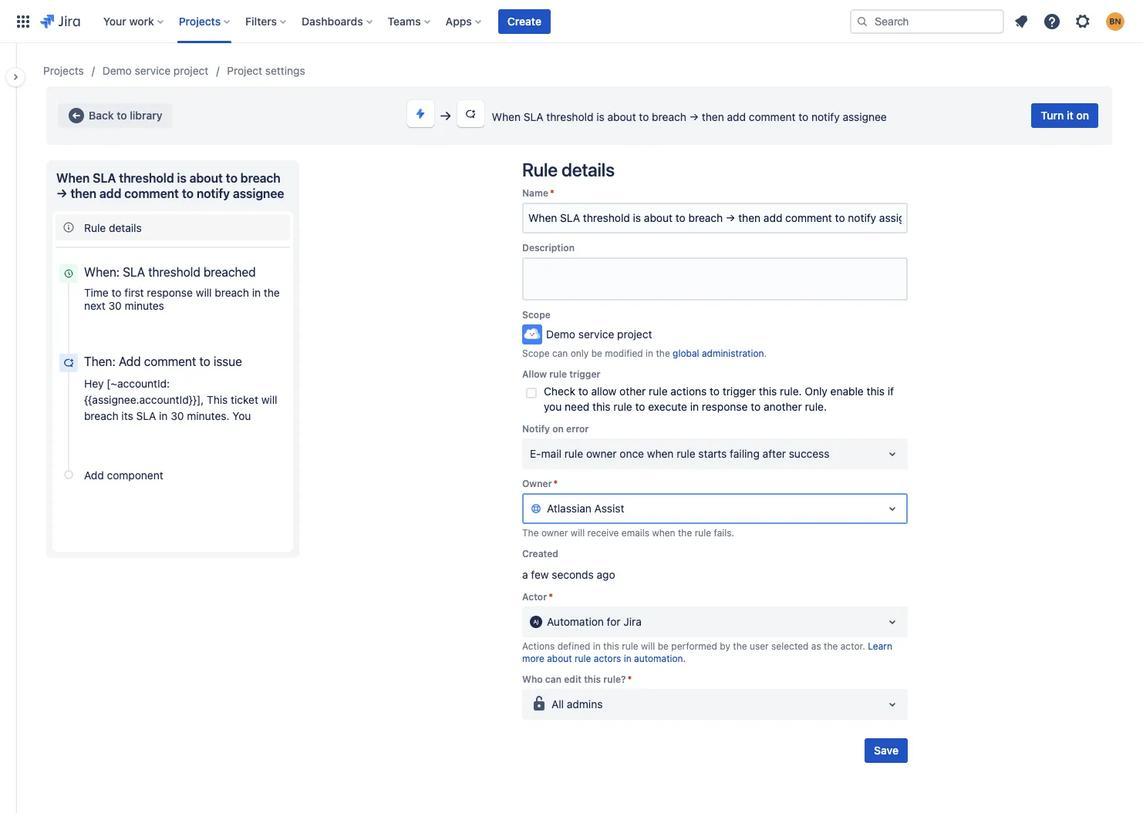 Task type: describe. For each thing, give the bounding box(es) containing it.
1 horizontal spatial add
[[727, 110, 746, 123]]

30 inside hey [~accountid: {{assignee.accountid}}],  this ticket will breach its sla in 30 minutes. you should action or reassign it as soon as possible.  cheers, your friendly automation bot
[[171, 410, 184, 423]]

few
[[531, 568, 549, 582]]

will up automation.
[[641, 641, 655, 652]]

modified
[[605, 348, 643, 359]]

the owner will receive emails when the rule fails.
[[522, 528, 734, 539]]

help image
[[1043, 12, 1061, 30]]

apps
[[446, 14, 472, 27]]

save button
[[865, 739, 908, 764]]

0 horizontal spatial demo
[[102, 64, 132, 77]]

2 vertical spatial comment
[[144, 355, 196, 369]]

0 horizontal spatial be
[[591, 348, 602, 359]]

automation for jira
[[547, 615, 642, 629]]

reassign
[[167, 426, 209, 439]]

assist
[[594, 502, 624, 515]]

dashboards button
[[297, 9, 378, 34]]

seconds
[[552, 568, 594, 582]]

rule left the starts
[[677, 447, 695, 460]]

projects button
[[174, 9, 236, 34]]

rule up execute
[[649, 385, 668, 398]]

sla up name
[[524, 110, 543, 123]]

minutes.
[[187, 410, 229, 423]]

this right edit
[[584, 674, 601, 686]]

1 horizontal spatial project
[[617, 328, 652, 341]]

service inside demo service project link
[[135, 64, 171, 77]]

project settings
[[227, 64, 305, 77]]

dashboards
[[302, 14, 363, 27]]

1 vertical spatial when sla threshold is about to breach → then add comment to notify assignee
[[56, 171, 284, 201]]

scope for scope can only be modified in the global administration .
[[522, 348, 550, 359]]

details inside button
[[109, 221, 142, 234]]

* for owner *
[[553, 478, 558, 490]]

1 horizontal spatial is
[[596, 110, 604, 123]]

Notify on error text field
[[530, 447, 533, 462]]

about inside when sla threshold is about to breach → then add comment to notify assignee
[[189, 171, 223, 185]]

allow
[[522, 369, 547, 380]]

should
[[84, 426, 117, 439]]

in right modified
[[646, 348, 653, 359]]

project
[[227, 64, 262, 77]]

create button
[[498, 9, 551, 34]]

turn it on button
[[1032, 103, 1098, 128]]

is inside when sla threshold is about to breach → then add comment to notify assignee
[[177, 171, 187, 185]]

Search field
[[850, 9, 1004, 34]]

search image
[[856, 15, 868, 27]]

or
[[154, 426, 164, 439]]

rule inside alert
[[695, 528, 711, 539]]

2 horizontal spatial as
[[811, 641, 821, 652]]

0 horizontal spatial response
[[147, 286, 193, 299]]

your inside hey [~accountid: {{assignee.accountid}}],  this ticket will breach its sla in 30 minutes. you should action or reassign it as soon as possible.  cheers, your friendly automation bot
[[173, 442, 195, 455]]

a
[[522, 568, 528, 582]]

it inside button
[[1067, 109, 1073, 122]]

learn
[[868, 641, 892, 652]]

performed
[[671, 641, 717, 652]]

sidebar navigation image
[[0, 62, 34, 93]]

Description text field
[[522, 258, 908, 301]]

this
[[207, 393, 228, 406]]

rule inside learn more about rule actors in automation.
[[575, 653, 591, 665]]

rule down jira
[[622, 641, 638, 652]]

global administration link
[[673, 348, 764, 359]]

demo service project link
[[102, 62, 209, 80]]

0 vertical spatial add
[[119, 355, 141, 369]]

1 horizontal spatial when
[[492, 110, 521, 123]]

the inside "will breach in the next"
[[264, 286, 280, 299]]

description
[[522, 242, 575, 254]]

another
[[764, 400, 802, 413]]

rule right mail
[[564, 447, 583, 460]]

back
[[89, 109, 114, 122]]

will inside alert
[[571, 528, 585, 539]]

actor
[[522, 592, 547, 603]]

name
[[522, 187, 548, 199]]

0 horizontal spatial demo service project
[[102, 64, 209, 77]]

primary element
[[9, 0, 850, 43]]

hey
[[84, 377, 104, 390]]

automation for jira image
[[530, 616, 542, 629]]

this down allow
[[592, 400, 611, 413]]

scope for scope
[[522, 309, 551, 321]]

other
[[619, 385, 646, 398]]

0 vertical spatial notify
[[811, 110, 840, 123]]

its
[[121, 410, 133, 423]]

ticket
[[231, 393, 258, 406]]

0 vertical spatial details
[[561, 159, 615, 180]]

1 vertical spatial then
[[70, 187, 96, 201]]

save
[[874, 744, 899, 757]]

notify on error
[[522, 423, 589, 435]]

learn more about rule actors in automation. link
[[522, 641, 892, 665]]

component
[[107, 469, 163, 482]]

all
[[551, 698, 564, 711]]

receive
[[587, 528, 619, 539]]

projects for projects link
[[43, 64, 84, 77]]

issue
[[214, 355, 242, 369]]

who can edit this rule? *
[[522, 674, 632, 686]]

bot
[[143, 458, 160, 471]]

atlassian assist image
[[530, 503, 542, 515]]

it inside hey [~accountid: {{assignee.accountid}}],  this ticket will breach its sla in 30 minutes. you should action or reassign it as soon as possible.  cheers, your friendly automation bot
[[212, 426, 218, 439]]

admins
[[567, 698, 603, 711]]

rule details button
[[56, 214, 290, 241]]

open image for who can edit this rule? *
[[883, 696, 902, 714]]

teams
[[388, 14, 421, 27]]

0 horizontal spatial add
[[99, 187, 121, 201]]

notify
[[522, 423, 550, 435]]

1 vertical spatial be
[[658, 641, 669, 652]]

add component button
[[56, 462, 290, 488]]

filters button
[[241, 9, 292, 34]]

response inside allow rule trigger check to allow other rule actions to trigger this rule.  only enable this if you need this rule to execute in response to another rule.
[[702, 400, 748, 413]]

edit
[[564, 674, 581, 686]]

learn more about rule actors in automation.
[[522, 641, 892, 665]]

filters
[[245, 14, 277, 27]]

0 horizontal spatial on
[[552, 423, 564, 435]]

1 horizontal spatial as
[[263, 426, 274, 439]]

time
[[84, 286, 109, 299]]

breach inside hey [~accountid: {{assignee.accountid}}],  this ticket will breach its sla in 30 minutes. you should action or reassign it as soon as possible.  cheers, your friendly automation bot
[[84, 410, 118, 423]]

0 horizontal spatial as
[[221, 426, 233, 439]]

settings image
[[1074, 12, 1092, 30]]

to inside button
[[117, 109, 127, 122]]

owner inside alert
[[541, 528, 568, 539]]

next
[[84, 299, 105, 312]]

sla up first on the top left of page
[[123, 265, 145, 279]]

in inside learn more about rule actors in automation.
[[624, 653, 631, 665]]

1 vertical spatial trigger
[[723, 385, 756, 398]]

* for name *
[[550, 187, 554, 199]]

you
[[544, 400, 562, 413]]

0 horizontal spatial notify
[[197, 187, 230, 201]]

actors
[[594, 653, 621, 665]]

owner
[[522, 478, 552, 490]]

your work
[[103, 14, 154, 27]]

in inside hey [~accountid: {{assignee.accountid}}],  this ticket will breach its sla in 30 minutes. you should action or reassign it as soon as possible.  cheers, your friendly automation bot
[[159, 410, 168, 423]]

the inside alert
[[678, 528, 692, 539]]

when: sla threshold breached
[[84, 265, 256, 279]]

appswitcher icon image
[[14, 12, 32, 30]]

in up actors
[[593, 641, 601, 652]]

owner *
[[522, 478, 558, 490]]

this left if
[[867, 385, 885, 398]]

0 horizontal spatial 30
[[108, 299, 122, 312]]

rule down other
[[613, 400, 632, 413]]

mail
[[541, 447, 561, 460]]

[~accountid:
[[107, 377, 170, 390]]

name *
[[522, 187, 554, 199]]

1 vertical spatial when
[[56, 171, 90, 185]]

0 vertical spatial assignee
[[843, 110, 887, 123]]

owner inside notify on error element
[[586, 447, 617, 460]]

your profile and settings image
[[1106, 12, 1125, 30]]

jira
[[623, 615, 642, 629]]

will inside "will breach in the next"
[[196, 286, 212, 299]]

if
[[888, 385, 894, 398]]

possible.
[[84, 442, 129, 455]]

scope can only be modified in the global administration .
[[522, 348, 767, 359]]

created
[[522, 548, 558, 560]]

will breach in the next
[[84, 286, 280, 312]]

0 vertical spatial about
[[607, 110, 636, 123]]

for
[[607, 615, 621, 629]]

the owner will receive emails when the rule fails. alert
[[522, 528, 908, 540]]

administration
[[702, 348, 764, 359]]

actor.
[[840, 641, 865, 652]]

open image for actor *
[[883, 613, 902, 632]]

0 vertical spatial threshold
[[546, 110, 593, 123]]

allow
[[591, 385, 617, 398]]

open image
[[883, 500, 902, 518]]

1 vertical spatial assignee
[[233, 187, 284, 201]]

1 horizontal spatial service
[[578, 328, 614, 341]]

* for actor *
[[548, 592, 553, 603]]

* right rule?
[[627, 674, 632, 686]]

rule?
[[603, 674, 626, 686]]

apps button
[[441, 9, 487, 34]]

can for who
[[545, 674, 561, 686]]

atlassian
[[547, 502, 591, 515]]

0 vertical spatial →
[[689, 110, 699, 123]]



Task type: vqa. For each thing, say whether or not it's contained in the screenshot.
open icon on the right bottom of the page
yes



Task type: locate. For each thing, give the bounding box(es) containing it.
your left work
[[103, 14, 126, 27]]

your work button
[[99, 9, 169, 34]]

by
[[720, 641, 730, 652]]

1 scope from the top
[[522, 309, 551, 321]]

service
[[135, 64, 171, 77], [578, 328, 614, 341]]

user
[[750, 641, 769, 652]]

will inside hey [~accountid: {{assignee.accountid}}],  this ticket will breach its sla in 30 minutes. you should action or reassign it as soon as possible.  cheers, your friendly automation bot
[[261, 393, 277, 406]]

response down when: sla threshold breached on the top of the page
[[147, 286, 193, 299]]

None text field
[[530, 615, 533, 630]]

1 horizontal spatial rule
[[522, 159, 558, 180]]

1 horizontal spatial then
[[702, 110, 724, 123]]

actions
[[670, 385, 707, 398]]

turn
[[1041, 109, 1064, 122]]

fails.
[[714, 528, 734, 539]]

rule left the fails.
[[695, 528, 711, 539]]

30 up reassign
[[171, 410, 184, 423]]

only
[[805, 385, 827, 398]]

1 horizontal spatial projects
[[179, 14, 221, 27]]

on inside button
[[1076, 109, 1089, 122]]

demo up only
[[546, 328, 575, 341]]

in inside allow rule trigger check to allow other rule actions to trigger this rule.  only enable this if you need this rule to execute in response to another rule.
[[690, 400, 699, 413]]

when
[[492, 110, 521, 123], [56, 171, 90, 185]]

1 horizontal spatial about
[[547, 653, 572, 665]]

0 horizontal spatial rule details
[[84, 221, 142, 234]]

threshold inside when sla threshold is about to breach → then add comment to notify assignee
[[119, 171, 174, 185]]

0 vertical spatial when
[[492, 110, 521, 123]]

project down "projects" dropdown button
[[173, 64, 209, 77]]

when inside notify on error element
[[647, 447, 674, 460]]

1 vertical spatial details
[[109, 221, 142, 234]]

0 vertical spatial your
[[103, 14, 126, 27]]

0 vertical spatial on
[[1076, 109, 1089, 122]]

1 vertical spatial project
[[617, 328, 652, 341]]

0 vertical spatial service
[[135, 64, 171, 77]]

projects for "projects" dropdown button
[[179, 14, 221, 27]]

rule down defined
[[575, 653, 591, 665]]

can left only
[[552, 348, 568, 359]]

1 vertical spatial it
[[212, 426, 218, 439]]

will right ticket
[[261, 393, 277, 406]]

your
[[103, 14, 126, 27], [173, 442, 195, 455]]

0 vertical spatial response
[[147, 286, 193, 299]]

it right turn
[[1067, 109, 1073, 122]]

0 vertical spatial be
[[591, 348, 602, 359]]

1 horizontal spatial when sla threshold is about to breach → then add comment to notify assignee
[[492, 110, 887, 123]]

1 horizontal spatial demo
[[546, 328, 575, 341]]

when right emails
[[652, 528, 675, 539]]

when inside alert
[[652, 528, 675, 539]]

sla down {{assignee.accountid}}], at the left top
[[136, 410, 156, 423]]

enable
[[830, 385, 864, 398]]

open image up save
[[883, 696, 902, 714]]

1 horizontal spatial demo service project
[[546, 328, 652, 341]]

projects right work
[[179, 14, 221, 27]]

atlassian assist
[[547, 502, 624, 515]]

add up [~accountid:
[[119, 355, 141, 369]]

project
[[173, 64, 209, 77], [617, 328, 652, 341]]

as right selected
[[811, 641, 821, 652]]

threshold
[[546, 110, 593, 123], [119, 171, 174, 185], [148, 265, 200, 279]]

.
[[764, 348, 767, 359]]

1 vertical spatial your
[[173, 442, 195, 455]]

all admins image
[[530, 695, 548, 714]]

rule details inside button
[[84, 221, 142, 234]]

check
[[544, 385, 575, 398]]

→ inside when sla threshold is about to breach → then add comment to notify assignee
[[56, 187, 67, 201]]

owner right the
[[541, 528, 568, 539]]

1 horizontal spatial owner
[[586, 447, 617, 460]]

in down the breached
[[252, 286, 261, 299]]

be right only
[[591, 348, 602, 359]]

selected
[[771, 641, 809, 652]]

jira image
[[40, 12, 80, 30], [40, 12, 80, 30]]

turn it on
[[1041, 109, 1089, 122]]

* right the 'owner'
[[553, 478, 558, 490]]

1 horizontal spatial on
[[1076, 109, 1089, 122]]

0 vertical spatial can
[[552, 348, 568, 359]]

owner left once
[[586, 447, 617, 460]]

automation
[[547, 615, 604, 629]]

when right once
[[647, 447, 674, 460]]

0 horizontal spatial service
[[135, 64, 171, 77]]

projects inside dropdown button
[[179, 14, 221, 27]]

comment inside when sla threshold is about to breach → then add comment to notify assignee
[[124, 187, 179, 201]]

2 vertical spatial open image
[[883, 696, 902, 714]]

rule up check
[[549, 369, 567, 380]]

hey [~accountid: {{assignee.accountid}}],  this ticket will breach its sla in 30 minutes. you should action or reassign it as soon as possible.  cheers, your friendly automation bot
[[84, 377, 277, 471]]

details
[[561, 159, 615, 180], [109, 221, 142, 234]]

*
[[550, 187, 554, 199], [553, 478, 558, 490], [548, 592, 553, 603], [627, 674, 632, 686]]

demo service project up library
[[102, 64, 209, 77]]

0 horizontal spatial is
[[177, 171, 187, 185]]

rule details up name *
[[522, 159, 615, 180]]

once
[[620, 447, 644, 460]]

is
[[596, 110, 604, 123], [177, 171, 187, 185]]

failing
[[730, 447, 760, 460]]

more
[[522, 653, 544, 665]]

0 vertical spatial when sla threshold is about to breach → then add comment to notify assignee
[[492, 110, 887, 123]]

1 vertical spatial notify
[[197, 187, 230, 201]]

1 vertical spatial about
[[189, 171, 223, 185]]

0 horizontal spatial about
[[189, 171, 223, 185]]

rule inside button
[[84, 221, 106, 234]]

need
[[565, 400, 589, 413]]

actor *
[[522, 592, 553, 603]]

banner containing your work
[[0, 0, 1143, 43]]

can
[[552, 348, 568, 359], [545, 674, 561, 686]]

rule. up the another
[[780, 385, 802, 398]]

service up only
[[578, 328, 614, 341]]

2 scope from the top
[[522, 348, 550, 359]]

action
[[120, 426, 151, 439]]

1 horizontal spatial it
[[1067, 109, 1073, 122]]

in up or
[[159, 410, 168, 423]]

* right name
[[550, 187, 554, 199]]

1 horizontal spatial response
[[702, 400, 748, 413]]

0 horizontal spatial details
[[109, 221, 142, 234]]

2 vertical spatial threshold
[[148, 265, 200, 279]]

1 vertical spatial →
[[56, 187, 67, 201]]

1 vertical spatial on
[[552, 423, 564, 435]]

0 vertical spatial scope
[[522, 309, 551, 321]]

30 minutes
[[108, 299, 164, 312]]

in down actions
[[690, 400, 699, 413]]

rule up name *
[[522, 159, 558, 180]]

the
[[264, 286, 280, 299], [656, 348, 670, 359], [678, 528, 692, 539], [733, 641, 747, 652], [824, 641, 838, 652]]

1 vertical spatial can
[[545, 674, 561, 686]]

1 vertical spatial add
[[84, 469, 104, 482]]

add inside button
[[84, 469, 104, 482]]

a few seconds ago
[[522, 568, 615, 582]]

0 horizontal spatial when sla threshold is about to breach → then add comment to notify assignee
[[56, 171, 284, 201]]

scope
[[522, 309, 551, 321], [522, 348, 550, 359]]

0 vertical spatial add
[[727, 110, 746, 123]]

open image
[[883, 445, 902, 464], [883, 613, 902, 632], [883, 696, 902, 714]]

assignee
[[843, 110, 887, 123], [233, 187, 284, 201]]

0 horizontal spatial rule.
[[780, 385, 802, 398]]

be up automation.
[[658, 641, 669, 652]]

defined
[[557, 641, 590, 652]]

notifications image
[[1012, 12, 1030, 30]]

1 horizontal spatial 30
[[171, 410, 184, 423]]

demo service project up only
[[546, 328, 652, 341]]

automation
[[84, 458, 140, 471]]

0 vertical spatial rule.
[[780, 385, 802, 398]]

in right actors
[[624, 653, 631, 665]]

0 vertical spatial comment
[[749, 110, 796, 123]]

as up friendly
[[221, 426, 233, 439]]

1 vertical spatial open image
[[883, 613, 902, 632]]

it
[[1067, 109, 1073, 122], [212, 426, 218, 439]]

trigger down only
[[569, 369, 600, 380]]

1 vertical spatial 30
[[171, 410, 184, 423]]

1 vertical spatial is
[[177, 171, 187, 185]]

will down the breached
[[196, 286, 212, 299]]

1 horizontal spatial →
[[689, 110, 699, 123]]

add down possible. on the left
[[84, 469, 104, 482]]

notify
[[811, 110, 840, 123], [197, 187, 230, 201]]

be
[[591, 348, 602, 359], [658, 641, 669, 652]]

it up friendly
[[212, 426, 218, 439]]

demo up back to library button
[[102, 64, 132, 77]]

trigger
[[569, 369, 600, 380], [723, 385, 756, 398]]

open image up open icon
[[883, 445, 902, 464]]

1 vertical spatial demo service project
[[546, 328, 652, 341]]

add
[[119, 355, 141, 369], [84, 469, 104, 482]]

when sla threshold is about to breach → then add comment to notify assignee
[[492, 110, 887, 123], [56, 171, 284, 201]]

emails
[[622, 528, 649, 539]]

0 horizontal spatial your
[[103, 14, 126, 27]]

teams button
[[383, 9, 436, 34]]

{{assignee.accountid}}],
[[84, 393, 204, 406]]

on right turn
[[1076, 109, 1089, 122]]

trigger down administration
[[723, 385, 756, 398]]

minutes
[[125, 299, 164, 312]]

breached
[[204, 265, 256, 279]]

1 horizontal spatial your
[[173, 442, 195, 455]]

banner
[[0, 0, 1143, 43]]

1 vertical spatial response
[[702, 400, 748, 413]]

breach inside when sla threshold is about to breach → then add comment to notify assignee
[[240, 171, 280, 185]]

0 horizontal spatial it
[[212, 426, 218, 439]]

projects
[[179, 14, 221, 27], [43, 64, 84, 77]]

in
[[252, 286, 261, 299], [646, 348, 653, 359], [690, 400, 699, 413], [159, 410, 168, 423], [593, 641, 601, 652], [624, 653, 631, 665]]

first
[[124, 286, 144, 299]]

rule.
[[780, 385, 802, 398], [805, 400, 827, 413]]

3 open image from the top
[[883, 696, 902, 714]]

the
[[522, 528, 539, 539]]

1 open image from the top
[[883, 445, 902, 464]]

after
[[762, 447, 786, 460]]

project up scope can only be modified in the global administration .
[[617, 328, 652, 341]]

0 horizontal spatial project
[[173, 64, 209, 77]]

0 vertical spatial it
[[1067, 109, 1073, 122]]

this up actors
[[603, 641, 619, 652]]

can for scope
[[552, 348, 568, 359]]

service up library
[[135, 64, 171, 77]]

0 vertical spatial project
[[173, 64, 209, 77]]

rule. down only
[[805, 400, 827, 413]]

1 vertical spatial demo
[[546, 328, 575, 341]]

on left error
[[552, 423, 564, 435]]

soon
[[236, 426, 260, 439]]

your down reassign
[[173, 442, 195, 455]]

notify on error element
[[522, 439, 908, 470]]

0 vertical spatial rule details
[[522, 159, 615, 180]]

response down actions
[[702, 400, 748, 413]]

30
[[108, 299, 122, 312], [171, 410, 184, 423]]

sla down back
[[93, 171, 116, 185]]

1 vertical spatial rule details
[[84, 221, 142, 234]]

1 horizontal spatial trigger
[[723, 385, 756, 398]]

add component
[[84, 469, 163, 482]]

2 vertical spatial about
[[547, 653, 572, 665]]

in inside "will breach in the next"
[[252, 286, 261, 299]]

rule details up when:
[[84, 221, 142, 234]]

allow rule trigger check to allow other rule actions to trigger this rule.  only enable this if you need this rule to execute in response to another rule.
[[522, 369, 894, 413]]

sla inside hey [~accountid: {{assignee.accountid}}],  this ticket will breach its sla in 30 minutes. you should action or reassign it as soon as possible.  cheers, your friendly automation bot
[[136, 410, 156, 423]]

1 vertical spatial service
[[578, 328, 614, 341]]

1 horizontal spatial assignee
[[843, 110, 887, 123]]

0 vertical spatial demo service project
[[102, 64, 209, 77]]

open image inside notify on error element
[[883, 445, 902, 464]]

30 right next
[[108, 299, 122, 312]]

open image up learn
[[883, 613, 902, 632]]

0 horizontal spatial owner
[[541, 528, 568, 539]]

→
[[689, 110, 699, 123], [56, 187, 67, 201]]

when for once
[[647, 447, 674, 460]]

create
[[507, 14, 541, 27]]

1 vertical spatial scope
[[522, 348, 550, 359]]

work
[[129, 14, 154, 27]]

can left edit
[[545, 674, 561, 686]]

comment
[[749, 110, 796, 123], [124, 187, 179, 201], [144, 355, 196, 369]]

None field
[[524, 204, 906, 232]]

breach
[[652, 110, 686, 123], [240, 171, 280, 185], [215, 286, 249, 299], [84, 410, 118, 423]]

rule up when:
[[84, 221, 106, 234]]

project settings link
[[227, 62, 305, 80]]

1 horizontal spatial add
[[119, 355, 141, 369]]

0 horizontal spatial then
[[70, 187, 96, 201]]

* right actor
[[548, 592, 553, 603]]

2 open image from the top
[[883, 613, 902, 632]]

0 horizontal spatial projects
[[43, 64, 84, 77]]

then
[[702, 110, 724, 123], [70, 187, 96, 201]]

breach inside "will breach in the next"
[[215, 286, 249, 299]]

as right soon
[[263, 426, 274, 439]]

projects right sidebar navigation icon
[[43, 64, 84, 77]]

1 horizontal spatial rule details
[[522, 159, 615, 180]]

0 horizontal spatial rule
[[84, 221, 106, 234]]

0 horizontal spatial trigger
[[569, 369, 600, 380]]

friendly
[[198, 442, 236, 455]]

1 vertical spatial comment
[[124, 187, 179, 201]]

about inside learn more about rule actors in automation.
[[547, 653, 572, 665]]

0 vertical spatial then
[[702, 110, 724, 123]]

your inside dropdown button
[[103, 14, 126, 27]]

1 vertical spatial rule.
[[805, 400, 827, 413]]

this up the another
[[759, 385, 777, 398]]

0 vertical spatial open image
[[883, 445, 902, 464]]

1 vertical spatial rule
[[84, 221, 106, 234]]

0 horizontal spatial →
[[56, 187, 67, 201]]

2 horizontal spatial about
[[607, 110, 636, 123]]

success
[[789, 447, 829, 460]]

then: add comment to issue
[[84, 355, 242, 369]]

will left receive
[[571, 528, 585, 539]]

when for emails
[[652, 528, 675, 539]]

0 vertical spatial projects
[[179, 14, 221, 27]]



